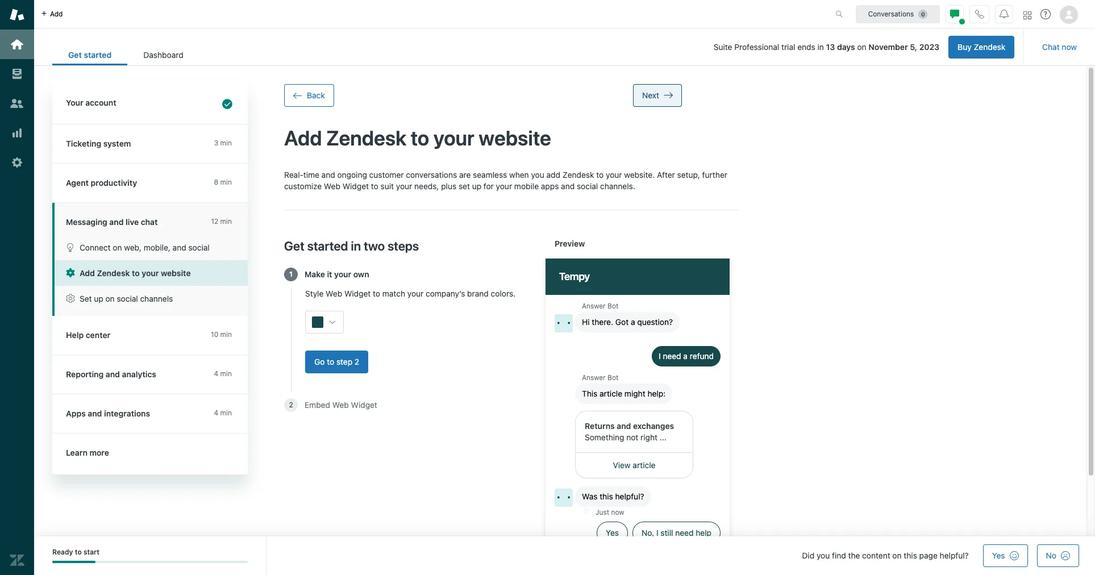 Task type: vqa. For each thing, say whether or not it's contained in the screenshot.
topmost bot
yes



Task type: describe. For each thing, give the bounding box(es) containing it.
website.
[[625, 170, 655, 180]]

back
[[307, 90, 325, 100]]

on inside the connect on web, mobile, and social button
[[113, 243, 122, 253]]

zendesk inside button
[[975, 42, 1006, 52]]

get started in two steps
[[284, 239, 419, 254]]

on right days
[[858, 42, 867, 52]]

plus
[[441, 181, 457, 191]]

steps
[[388, 239, 419, 254]]

did
[[803, 551, 815, 561]]

this inside get started in two steps region
[[600, 492, 614, 501]]

notifications image
[[1000, 9, 1010, 18]]

progress bar image
[[52, 562, 96, 564]]

go
[[315, 357, 325, 367]]

website inside 'button'
[[161, 268, 191, 278]]

analytics
[[122, 370, 156, 379]]

returns and exchanges element
[[576, 411, 694, 479]]

button displays agent's chat status as online. image
[[951, 9, 960, 18]]

to up channels.
[[597, 170, 604, 180]]

4 for apps and integrations
[[214, 409, 219, 417]]

for
[[484, 181, 494, 191]]

this
[[582, 389, 598, 399]]

web,
[[124, 243, 142, 253]]

no,
[[642, 528, 655, 538]]

ready
[[52, 548, 73, 557]]

your inside content-title region
[[434, 126, 475, 150]]

center
[[86, 330, 111, 340]]

to left match
[[373, 289, 381, 299]]

2 answer from the top
[[582, 374, 606, 382]]

website inside content-title region
[[479, 126, 552, 150]]

to inside footer
[[75, 548, 82, 557]]

own
[[354, 270, 369, 279]]

2023
[[920, 42, 940, 52]]

channels.
[[601, 181, 636, 191]]

apps
[[66, 409, 86, 419]]

agent
[[66, 178, 89, 188]]

find
[[833, 551, 847, 561]]

log inside get started in two steps region
[[546, 295, 730, 547]]

dashboard
[[143, 50, 184, 60]]

mobile,
[[144, 243, 171, 253]]

something
[[585, 433, 625, 442]]

1 vertical spatial social
[[189, 243, 210, 253]]

i need a refund
[[659, 351, 714, 361]]

suite
[[714, 42, 733, 52]]

help
[[696, 528, 712, 538]]

help:
[[648, 389, 666, 399]]

zendesk inside content-title region
[[326, 126, 407, 150]]

views image
[[10, 67, 24, 81]]

2 answer bot from the top
[[582, 374, 619, 382]]

make it your own
[[305, 270, 369, 279]]

messaging
[[66, 217, 107, 227]]

4 for reporting and analytics
[[214, 370, 219, 378]]

conversations
[[869, 9, 915, 18]]

buy zendesk
[[958, 42, 1006, 52]]

your up channels.
[[606, 170, 623, 180]]

step
[[337, 357, 353, 367]]

add button
[[34, 0, 70, 28]]

real-time and ongoing customer conversations are seamless when you add zendesk to your website. after setup, further customize web widget to suit your needs, plus set up for your mobile apps and social channels.
[[284, 170, 728, 191]]

system
[[103, 139, 131, 148]]

widget for embed
[[351, 401, 378, 410]]

tempy
[[560, 271, 590, 283]]

returns and exchanges something not right ...
[[585, 421, 675, 442]]

get for get started
[[68, 50, 82, 60]]

article for view
[[633, 461, 656, 470]]

avatar image for hi
[[555, 315, 573, 333]]

progress-bar progress bar
[[52, 562, 248, 564]]

november
[[869, 42, 909, 52]]

now for just now
[[612, 508, 625, 517]]

when
[[510, 170, 529, 180]]

needs,
[[415, 181, 439, 191]]

4 min for integrations
[[214, 409, 232, 417]]

chat
[[141, 217, 158, 227]]

set up on social channels button
[[55, 286, 248, 312]]

add zendesk to your website inside 'button'
[[80, 268, 191, 278]]

set
[[459, 181, 470, 191]]

next
[[643, 90, 660, 100]]

min for ticketing system
[[220, 139, 232, 147]]

1 bot from the top
[[608, 302, 619, 311]]

ticketing system
[[66, 139, 131, 148]]

help center
[[66, 330, 111, 340]]

5,
[[911, 42, 918, 52]]

right
[[641, 433, 658, 442]]

and inside returns and exchanges something not right ...
[[617, 421, 632, 431]]

10
[[211, 330, 219, 339]]

get started in two steps region
[[284, 170, 739, 576]]

suit
[[381, 181, 394, 191]]

two
[[364, 239, 385, 254]]

2 bot from the top
[[608, 374, 619, 382]]

started for get started in two steps
[[307, 239, 348, 254]]

apps
[[541, 181, 559, 191]]

zendesk inside real-time and ongoing customer conversations are seamless when you add zendesk to your website. after setup, further customize web widget to suit your needs, plus set up for your mobile apps and social channels.
[[563, 170, 595, 180]]

2 inside go to step 2 button
[[355, 357, 360, 367]]

1 vertical spatial a
[[684, 351, 688, 361]]

the
[[849, 551, 861, 561]]

up inside button
[[94, 294, 103, 304]]

go to step 2 button
[[305, 351, 369, 374]]

hi there. got a question?
[[582, 317, 673, 327]]

suite professional trial ends in 13 days on november 5, 2023
[[714, 42, 940, 52]]

view
[[613, 461, 631, 470]]

preview
[[555, 239, 585, 249]]

tab list containing get started
[[52, 44, 199, 65]]

there.
[[592, 317, 614, 327]]

1 vertical spatial helpful?
[[940, 551, 970, 561]]

professional
[[735, 42, 780, 52]]

embed
[[305, 401, 330, 410]]

section containing suite professional trial ends in
[[209, 36, 1015, 59]]

set
[[80, 294, 92, 304]]

web inside real-time and ongoing customer conversations are seamless when you add zendesk to your website. after setup, further customize web widget to suit your needs, plus set up for your mobile apps and social channels.
[[324, 181, 341, 191]]

apps and integrations
[[66, 409, 150, 419]]

start
[[84, 548, 100, 557]]

add inside dropdown button
[[50, 9, 63, 18]]

November 5, 2023 text field
[[869, 42, 940, 52]]

min for help center
[[220, 330, 232, 339]]

to inside 'button'
[[132, 268, 140, 278]]

helpful? inside get started in two steps region
[[616, 492, 645, 501]]

add zendesk to your website button
[[55, 260, 248, 286]]

1 vertical spatial 2
[[289, 401, 293, 410]]

page
[[920, 551, 938, 561]]

no button
[[1038, 545, 1080, 568]]

chat
[[1043, 42, 1060, 52]]

go to step 2
[[315, 357, 360, 367]]

connect on web, mobile, and social
[[80, 243, 210, 253]]

learn more
[[66, 448, 109, 458]]

channels
[[140, 294, 173, 304]]

your right suit
[[396, 181, 413, 191]]

got
[[616, 317, 629, 327]]



Task type: locate. For each thing, give the bounding box(es) containing it.
1 horizontal spatial add
[[284, 126, 322, 150]]

yes button down just now
[[597, 522, 628, 545]]

your right for in the top of the page
[[496, 181, 513, 191]]

bot up got
[[608, 302, 619, 311]]

match
[[383, 289, 406, 299]]

...
[[660, 433, 667, 442]]

0 vertical spatial 4
[[214, 370, 219, 378]]

0 vertical spatial website
[[479, 126, 552, 150]]

social right 'mobile,'
[[189, 243, 210, 253]]

question?
[[638, 317, 673, 327]]

was this helpful?
[[582, 492, 645, 501]]

website up when
[[479, 126, 552, 150]]

1 vertical spatial in
[[351, 239, 361, 254]]

your account
[[66, 98, 116, 107]]

dashboard tab
[[128, 44, 199, 65]]

min for messaging and live chat
[[220, 217, 232, 226]]

zendesk products image
[[1024, 11, 1032, 19]]

now right chat
[[1063, 42, 1078, 52]]

0 horizontal spatial social
[[117, 294, 138, 304]]

1 avatar image from the top
[[555, 315, 573, 333]]

1 vertical spatial answer bot
[[582, 374, 619, 382]]

0 horizontal spatial article
[[600, 389, 623, 399]]

you right did
[[817, 551, 831, 561]]

1 horizontal spatial social
[[189, 243, 210, 253]]

up inside real-time and ongoing customer conversations are seamless when you add zendesk to your website. after setup, further customize web widget to suit your needs, plus set up for your mobile apps and social channels.
[[472, 181, 482, 191]]

this article might help:
[[582, 389, 666, 399]]

web down make it your own
[[326, 289, 342, 299]]

0 vertical spatial get
[[68, 50, 82, 60]]

still
[[661, 528, 674, 538]]

0 horizontal spatial up
[[94, 294, 103, 304]]

0 vertical spatial started
[[84, 50, 112, 60]]

0 horizontal spatial in
[[351, 239, 361, 254]]

to up the progress bar image
[[75, 548, 82, 557]]

in left 13
[[818, 42, 825, 52]]

this left page
[[904, 551, 918, 561]]

now inside button
[[1063, 42, 1078, 52]]

add right zendesk support 'icon'
[[50, 9, 63, 18]]

bot up this article might help:
[[608, 374, 619, 382]]

1 vertical spatial you
[[817, 551, 831, 561]]

and inside button
[[173, 243, 186, 253]]

admin image
[[10, 155, 24, 170]]

exchanges
[[634, 421, 675, 431]]

widget for style
[[345, 289, 371, 299]]

article right this
[[600, 389, 623, 399]]

productivity
[[91, 178, 137, 188]]

0 vertical spatial article
[[600, 389, 623, 399]]

a right got
[[631, 317, 636, 327]]

need
[[663, 351, 682, 361], [676, 528, 694, 538]]

1 vertical spatial add
[[80, 268, 95, 278]]

article for this
[[600, 389, 623, 399]]

answer bot up there. at the right bottom
[[582, 302, 619, 311]]

avatar image
[[555, 315, 573, 333], [555, 489, 573, 507]]

add zendesk to your website up conversations on the left
[[284, 126, 552, 150]]

answer bot up this
[[582, 374, 619, 382]]

1 min from the top
[[220, 139, 232, 147]]

1 vertical spatial web
[[326, 289, 342, 299]]

your up are
[[434, 126, 475, 150]]

buy
[[958, 42, 972, 52]]

colors.
[[491, 289, 516, 299]]

learn
[[66, 448, 88, 458]]

ticketing
[[66, 139, 101, 148]]

now right just
[[612, 508, 625, 517]]

on left web,
[[113, 243, 122, 253]]

you inside footer
[[817, 551, 831, 561]]

1 vertical spatial get
[[284, 239, 305, 254]]

trial
[[782, 42, 796, 52]]

0 vertical spatial in
[[818, 42, 825, 52]]

1 vertical spatial widget
[[345, 289, 371, 299]]

0 horizontal spatial a
[[631, 317, 636, 327]]

0 vertical spatial bot
[[608, 302, 619, 311]]

min for reporting and analytics
[[220, 370, 232, 378]]

0 vertical spatial social
[[577, 181, 598, 191]]

0 vertical spatial yes button
[[597, 522, 628, 545]]

on right set
[[106, 294, 115, 304]]

0 vertical spatial you
[[531, 170, 545, 180]]

zendesk support image
[[10, 7, 24, 22]]

content
[[863, 551, 891, 561]]

0 horizontal spatial add zendesk to your website
[[80, 268, 191, 278]]

1 vertical spatial yes
[[993, 551, 1006, 561]]

answer up hi
[[582, 302, 606, 311]]

1 vertical spatial 4
[[214, 409, 219, 417]]

in inside region
[[351, 239, 361, 254]]

footer containing did you find the content on this page helpful?
[[34, 537, 1096, 576]]

0 horizontal spatial helpful?
[[616, 492, 645, 501]]

hi
[[582, 317, 590, 327]]

your
[[66, 98, 83, 107]]

1 vertical spatial now
[[612, 508, 625, 517]]

2 vertical spatial social
[[117, 294, 138, 304]]

widget down ongoing
[[343, 181, 369, 191]]

0 vertical spatial now
[[1063, 42, 1078, 52]]

1 horizontal spatial now
[[1063, 42, 1078, 52]]

answer
[[582, 302, 606, 311], [582, 374, 606, 382]]

yes for no
[[993, 551, 1006, 561]]

your down the connect on web, mobile, and social button
[[142, 268, 159, 278]]

real-
[[284, 170, 304, 180]]

social left channels.
[[577, 181, 598, 191]]

1 horizontal spatial yes button
[[984, 545, 1029, 568]]

after
[[657, 170, 676, 180]]

add zendesk to your website inside content-title region
[[284, 126, 552, 150]]

get started image
[[10, 37, 24, 52]]

4 min from the top
[[220, 330, 232, 339]]

get down add dropdown button
[[68, 50, 82, 60]]

0 vertical spatial helpful?
[[616, 492, 645, 501]]

0 vertical spatial up
[[472, 181, 482, 191]]

you inside real-time and ongoing customer conversations are seamless when you add zendesk to your website. after setup, further customize web widget to suit your needs, plus set up for your mobile apps and social channels.
[[531, 170, 545, 180]]

reporting and analytics
[[66, 370, 156, 379]]

10 min
[[211, 330, 232, 339]]

website down 'mobile,'
[[161, 268, 191, 278]]

started for get started
[[84, 50, 112, 60]]

in left the two
[[351, 239, 361, 254]]

2 avatar image from the top
[[555, 489, 573, 507]]

1 horizontal spatial article
[[633, 461, 656, 470]]

0 vertical spatial add
[[50, 9, 63, 18]]

social left channels
[[117, 294, 138, 304]]

2 horizontal spatial social
[[577, 181, 598, 191]]

did you find the content on this page helpful?
[[803, 551, 970, 561]]

your inside 'button'
[[142, 268, 159, 278]]

zendesk inside 'button'
[[97, 268, 130, 278]]

1 horizontal spatial add zendesk to your website
[[284, 126, 552, 150]]

started inside region
[[307, 239, 348, 254]]

not
[[627, 433, 639, 442]]

your right it
[[334, 270, 352, 279]]

widget
[[343, 181, 369, 191], [345, 289, 371, 299], [351, 401, 378, 410]]

1 vertical spatial website
[[161, 268, 191, 278]]

back button
[[284, 84, 334, 107]]

0 horizontal spatial get
[[68, 50, 82, 60]]

i down question?
[[659, 351, 661, 361]]

0 vertical spatial this
[[600, 492, 614, 501]]

conversations button
[[857, 5, 941, 23]]

just now
[[596, 508, 625, 517]]

footer
[[34, 537, 1096, 576]]

1 vertical spatial answer
[[582, 374, 606, 382]]

get up 1
[[284, 239, 305, 254]]

answer up this
[[582, 374, 606, 382]]

log
[[546, 295, 730, 547]]

avatar image left was
[[555, 489, 573, 507]]

zendesk image
[[10, 553, 24, 568]]

main element
[[0, 0, 34, 576]]

you up mobile
[[531, 170, 545, 180]]

1 horizontal spatial started
[[307, 239, 348, 254]]

live
[[126, 217, 139, 227]]

was
[[582, 492, 598, 501]]

help
[[66, 330, 84, 340]]

2 4 from the top
[[214, 409, 219, 417]]

1 horizontal spatial up
[[472, 181, 482, 191]]

4 min
[[214, 370, 232, 378], [214, 409, 232, 417]]

1 answer from the top
[[582, 302, 606, 311]]

view article link
[[576, 453, 694, 479]]

yes button for no, i still need help
[[597, 522, 628, 545]]

this up just now
[[600, 492, 614, 501]]

1 horizontal spatial a
[[684, 351, 688, 361]]

1 horizontal spatial yes
[[993, 551, 1006, 561]]

and
[[322, 170, 335, 180], [561, 181, 575, 191], [109, 217, 124, 227], [173, 243, 186, 253], [106, 370, 120, 379], [88, 409, 102, 419], [617, 421, 632, 431]]

seamless
[[473, 170, 507, 180]]

yes left no
[[993, 551, 1006, 561]]

add
[[50, 9, 63, 18], [547, 170, 561, 180]]

2 vertical spatial widget
[[351, 401, 378, 410]]

now inside get started in two steps region
[[612, 508, 625, 517]]

0 vertical spatial i
[[659, 351, 661, 361]]

0 vertical spatial avatar image
[[555, 315, 573, 333]]

1 4 from the top
[[214, 370, 219, 378]]

to inside button
[[327, 357, 335, 367]]

article right view
[[633, 461, 656, 470]]

0 vertical spatial answer
[[582, 302, 606, 311]]

0 vertical spatial yes
[[606, 528, 619, 538]]

you
[[531, 170, 545, 180], [817, 551, 831, 561]]

on inside set up on social channels button
[[106, 294, 115, 304]]

1 horizontal spatial website
[[479, 126, 552, 150]]

0 vertical spatial widget
[[343, 181, 369, 191]]

0 horizontal spatial website
[[161, 268, 191, 278]]

1 vertical spatial bot
[[608, 374, 619, 382]]

brand
[[468, 289, 489, 299]]

min for apps and integrations
[[220, 409, 232, 417]]

web
[[324, 181, 341, 191], [326, 289, 342, 299], [333, 401, 349, 410]]

tab list
[[52, 44, 199, 65]]

0 horizontal spatial i
[[657, 528, 659, 538]]

0 horizontal spatial 2
[[289, 401, 293, 410]]

3 min from the top
[[220, 217, 232, 226]]

add inside real-time and ongoing customer conversations are seamless when you add zendesk to your website. after setup, further customize web widget to suit your needs, plus set up for your mobile apps and social channels.
[[547, 170, 561, 180]]

web for style
[[326, 289, 342, 299]]

agent productivity
[[66, 178, 137, 188]]

to right go
[[327, 357, 335, 367]]

1 vertical spatial i
[[657, 528, 659, 538]]

1 answer bot from the top
[[582, 302, 619, 311]]

days
[[838, 42, 856, 52]]

no
[[1047, 551, 1057, 561]]

ready to start
[[52, 548, 100, 557]]

account
[[85, 98, 116, 107]]

widget right embed
[[351, 401, 378, 410]]

add inside 'button'
[[80, 268, 95, 278]]

get for get started in two steps
[[284, 239, 305, 254]]

1 horizontal spatial get
[[284, 239, 305, 254]]

1 4 min from the top
[[214, 370, 232, 378]]

6 min from the top
[[220, 409, 232, 417]]

1 horizontal spatial this
[[904, 551, 918, 561]]

avatar image left hi
[[555, 315, 573, 333]]

up left for in the top of the page
[[472, 181, 482, 191]]

1 vertical spatial avatar image
[[555, 489, 573, 507]]

time
[[304, 170, 320, 180]]

need inside button
[[676, 528, 694, 538]]

further
[[703, 170, 728, 180]]

1 vertical spatial article
[[633, 461, 656, 470]]

1 horizontal spatial i
[[659, 351, 661, 361]]

social
[[577, 181, 598, 191], [189, 243, 210, 253], [117, 294, 138, 304]]

min for agent productivity
[[220, 178, 232, 187]]

reporting image
[[10, 126, 24, 140]]

0 vertical spatial a
[[631, 317, 636, 327]]

helpful? right page
[[940, 551, 970, 561]]

chat now
[[1043, 42, 1078, 52]]

0 vertical spatial 4 min
[[214, 370, 232, 378]]

yes down just now
[[606, 528, 619, 538]]

12
[[211, 217, 219, 226]]

0 vertical spatial answer bot
[[582, 302, 619, 311]]

next button
[[634, 84, 682, 107]]

started up account
[[84, 50, 112, 60]]

0 vertical spatial add zendesk to your website
[[284, 126, 552, 150]]

1 horizontal spatial in
[[818, 42, 825, 52]]

customize
[[284, 181, 322, 191]]

1 vertical spatial yes button
[[984, 545, 1029, 568]]

0 horizontal spatial you
[[531, 170, 545, 180]]

yes for no, i still need help
[[606, 528, 619, 538]]

integrations
[[104, 409, 150, 419]]

yes button for no
[[984, 545, 1029, 568]]

add up set
[[80, 268, 95, 278]]

2 vertical spatial web
[[333, 401, 349, 410]]

1 vertical spatial up
[[94, 294, 103, 304]]

to left suit
[[371, 181, 379, 191]]

conversations
[[406, 170, 457, 180]]

log containing hi there. got a question?
[[546, 295, 730, 547]]

your account heading
[[52, 84, 248, 125]]

widget inside real-time and ongoing customer conversations are seamless when you add zendesk to your website. after setup, further customize web widget to suit your needs, plus set up for your mobile apps and social channels.
[[343, 181, 369, 191]]

1 vertical spatial add
[[547, 170, 561, 180]]

up right set
[[94, 294, 103, 304]]

get help image
[[1041, 9, 1052, 19]]

connect on web, mobile, and social button
[[55, 235, 248, 260]]

4 min for analytics
[[214, 370, 232, 378]]

your right match
[[408, 289, 424, 299]]

1 vertical spatial this
[[904, 551, 918, 561]]

i left still
[[657, 528, 659, 538]]

8 min
[[214, 178, 232, 187]]

add up time on the top of the page
[[284, 126, 322, 150]]

0 horizontal spatial yes button
[[597, 522, 628, 545]]

widget down the own
[[345, 289, 371, 299]]

customers image
[[10, 96, 24, 111]]

web down ongoing
[[324, 181, 341, 191]]

are
[[460, 170, 471, 180]]

yes inside get started in two steps region
[[606, 528, 619, 538]]

i
[[659, 351, 661, 361], [657, 528, 659, 538]]

now
[[1063, 42, 1078, 52], [612, 508, 625, 517]]

add up apps
[[547, 170, 561, 180]]

add
[[284, 126, 322, 150], [80, 268, 95, 278]]

learn more button
[[52, 434, 246, 473]]

0 vertical spatial need
[[663, 351, 682, 361]]

avatar image for was
[[555, 489, 573, 507]]

need right still
[[676, 528, 694, 538]]

i inside the no, i still need help button
[[657, 528, 659, 538]]

now for chat now
[[1063, 42, 1078, 52]]

yes button left no
[[984, 545, 1029, 568]]

a left refund
[[684, 351, 688, 361]]

0 horizontal spatial this
[[600, 492, 614, 501]]

to down web,
[[132, 268, 140, 278]]

article inside returns and exchanges element
[[633, 461, 656, 470]]

2 min from the top
[[220, 178, 232, 187]]

8
[[214, 178, 219, 187]]

0 horizontal spatial add
[[50, 9, 63, 18]]

get started
[[68, 50, 112, 60]]

0 horizontal spatial started
[[84, 50, 112, 60]]

setup,
[[678, 170, 701, 180]]

web right embed
[[333, 401, 349, 410]]

started up it
[[307, 239, 348, 254]]

1 horizontal spatial you
[[817, 551, 831, 561]]

social inside real-time and ongoing customer conversations are seamless when you add zendesk to your website. after setup, further customize web widget to suit your needs, plus set up for your mobile apps and social channels.
[[577, 181, 598, 191]]

5 min from the top
[[220, 370, 232, 378]]

style
[[305, 289, 324, 299]]

it
[[327, 270, 332, 279]]

1 vertical spatial started
[[307, 239, 348, 254]]

bot
[[608, 302, 619, 311], [608, 374, 619, 382]]

1 horizontal spatial add
[[547, 170, 561, 180]]

1 horizontal spatial 2
[[355, 357, 360, 367]]

section
[[209, 36, 1015, 59]]

style web widget to match your company's brand colors.
[[305, 289, 516, 299]]

0 horizontal spatial yes
[[606, 528, 619, 538]]

1 vertical spatial need
[[676, 528, 694, 538]]

need left refund
[[663, 351, 682, 361]]

chat now button
[[1034, 36, 1087, 59]]

helpful? up just now
[[616, 492, 645, 501]]

messaging and live chat
[[66, 217, 158, 227]]

on right content
[[893, 551, 902, 561]]

no, i still need help button
[[633, 522, 721, 545]]

to up conversations on the left
[[411, 126, 430, 150]]

1 vertical spatial 4 min
[[214, 409, 232, 417]]

to inside content-title region
[[411, 126, 430, 150]]

get inside region
[[284, 239, 305, 254]]

add zendesk to your website down web,
[[80, 268, 191, 278]]

2 left embed
[[289, 401, 293, 410]]

1 vertical spatial add zendesk to your website
[[80, 268, 191, 278]]

1 horizontal spatial helpful?
[[940, 551, 970, 561]]

min
[[220, 139, 232, 147], [220, 178, 232, 187], [220, 217, 232, 226], [220, 330, 232, 339], [220, 370, 232, 378], [220, 409, 232, 417]]

add inside content-title region
[[284, 126, 322, 150]]

content-title region
[[284, 125, 682, 151]]

3 min
[[214, 139, 232, 147]]

0 horizontal spatial add
[[80, 268, 95, 278]]

web for embed
[[333, 401, 349, 410]]

0 vertical spatial 2
[[355, 357, 360, 367]]

2 4 min from the top
[[214, 409, 232, 417]]

0 horizontal spatial now
[[612, 508, 625, 517]]

0 vertical spatial web
[[324, 181, 341, 191]]

2 right step
[[355, 357, 360, 367]]

0 vertical spatial add
[[284, 126, 322, 150]]



